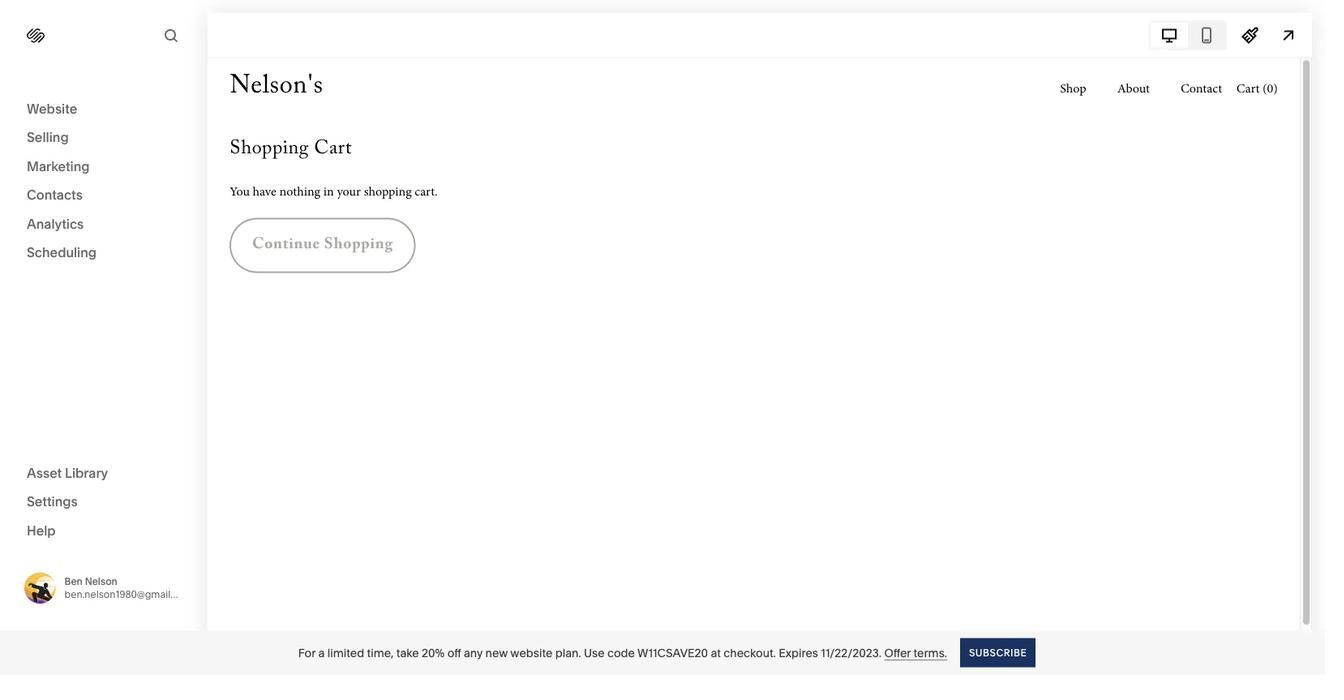 Task type: vqa. For each thing, say whether or not it's contained in the screenshot.
Contacts
yes



Task type: locate. For each thing, give the bounding box(es) containing it.
take
[[397, 646, 419, 660]]

settings link
[[27, 493, 180, 512]]

website link
[[27, 100, 180, 119]]

asset library
[[27, 465, 108, 481]]

at
[[711, 646, 721, 660]]

new
[[486, 646, 508, 660]]

a
[[318, 646, 325, 660]]

ben
[[65, 575, 83, 587]]

help
[[27, 523, 56, 538]]

limited
[[328, 646, 364, 660]]

analytics link
[[27, 215, 180, 234]]

library
[[65, 465, 108, 481]]

plan.
[[556, 646, 582, 660]]

help link
[[27, 522, 56, 540]]

w11csave20
[[638, 646, 708, 660]]

analytics
[[27, 216, 84, 232]]

tab list
[[1151, 22, 1226, 48]]

marketing link
[[27, 157, 180, 176]]

for
[[298, 646, 316, 660]]

time,
[[367, 646, 394, 660]]

ben.nelson1980@gmail.com
[[65, 588, 193, 600]]

contacts link
[[27, 186, 180, 205]]

for a limited time, take 20% off any new website plan. use code w11csave20 at checkout. expires 11/22/2023. offer terms.
[[298, 646, 948, 660]]



Task type: describe. For each thing, give the bounding box(es) containing it.
subscribe
[[970, 647, 1027, 658]]

website
[[27, 101, 77, 116]]

use
[[584, 646, 605, 660]]

contacts
[[27, 187, 83, 203]]

selling link
[[27, 129, 180, 148]]

marketing
[[27, 158, 90, 174]]

scheduling link
[[27, 244, 180, 263]]

offer
[[885, 646, 911, 660]]

scheduling
[[27, 245, 97, 260]]

ben nelson ben.nelson1980@gmail.com
[[65, 575, 193, 600]]

11/22/2023.
[[821, 646, 882, 660]]

selling
[[27, 129, 69, 145]]

code
[[608, 646, 635, 660]]

nelson
[[85, 575, 117, 587]]

any
[[464, 646, 483, 660]]

subscribe button
[[961, 638, 1036, 667]]

20%
[[422, 646, 445, 660]]

expires
[[779, 646, 819, 660]]

website
[[511, 646, 553, 660]]

offer terms. link
[[885, 646, 948, 660]]

off
[[448, 646, 461, 660]]

asset library link
[[27, 464, 180, 483]]

asset
[[27, 465, 62, 481]]

settings
[[27, 494, 78, 510]]

terms.
[[914, 646, 948, 660]]

checkout.
[[724, 646, 776, 660]]



